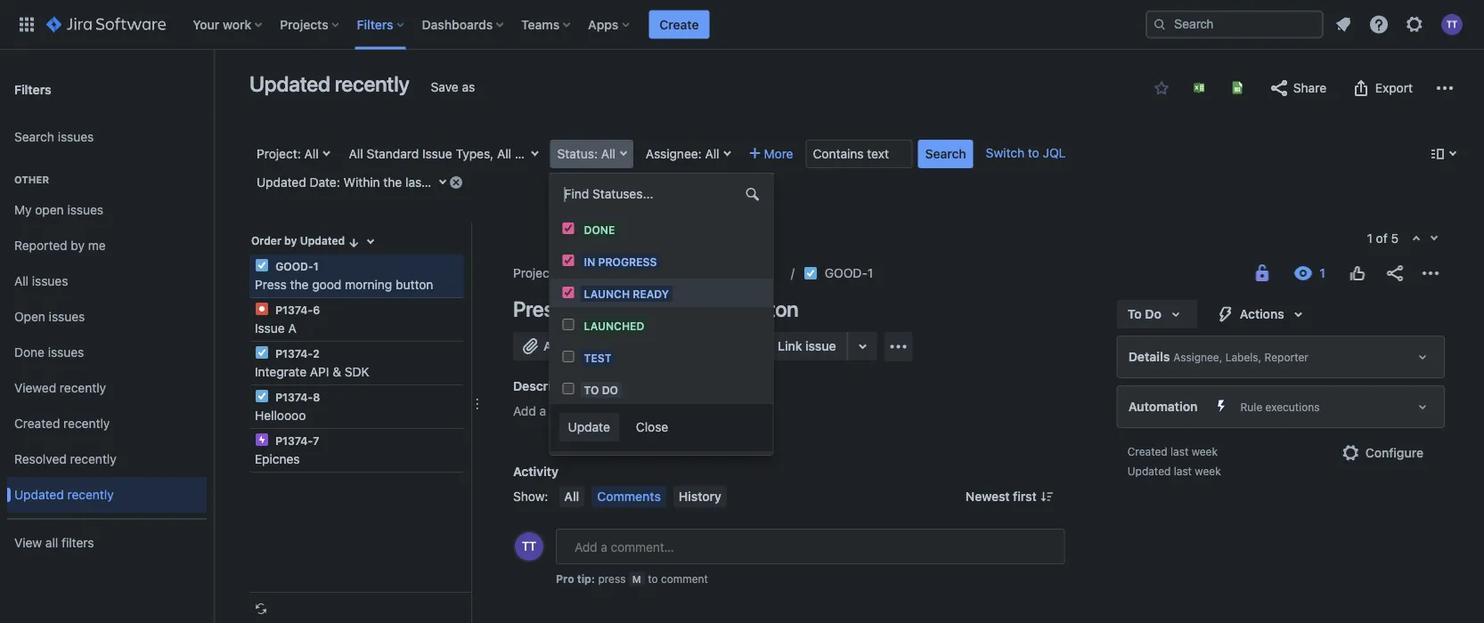 Task type: vqa. For each thing, say whether or not it's contained in the screenshot.
"Copy"
no



Task type: describe. For each thing, give the bounding box(es) containing it.
Find Statuses... field
[[559, 182, 764, 207]]

history button
[[673, 486, 727, 508]]

updated down projects popup button
[[249, 71, 330, 96]]

p1374-6
[[273, 304, 320, 316]]

done issues
[[14, 345, 84, 360]]

0 vertical spatial week
[[438, 175, 468, 190]]

last for updated
[[1174, 465, 1192, 477]]

launch ready
[[584, 288, 669, 300]]

switch
[[986, 146, 1024, 160]]

in
[[584, 255, 595, 268]]

all inside button
[[564, 489, 579, 504]]

helloooo
[[255, 408, 306, 423]]

1 task from the left
[[542, 147, 568, 161]]

filters
[[62, 536, 94, 551]]

open in microsoft excel image
[[1192, 81, 1206, 95]]

ready
[[633, 288, 669, 300]]

order by updated link
[[249, 230, 363, 251]]

appswitcher icon image
[[16, 14, 37, 35]]

updated down project:
[[257, 175, 306, 190]]

0 horizontal spatial good-
[[275, 260, 313, 273]]

create button
[[649, 10, 709, 39]]

comment
[[661, 573, 708, 585]]

0 vertical spatial updated recently
[[249, 71, 409, 96]]

2 vertical spatial the
[[569, 297, 599, 322]]

reported by me link
[[7, 228, 207, 264]]

done issues link
[[7, 335, 207, 371]]

resolved recently link
[[7, 442, 207, 477]]

standard
[[367, 147, 419, 161]]

link web pages and more image
[[852, 336, 873, 357]]

apps button
[[583, 10, 636, 39]]

1 left remove criteria image
[[429, 175, 435, 190]]

1 horizontal spatial issue
[[422, 147, 452, 161]]

search issues
[[14, 130, 94, 144]]

open in google sheets image
[[1230, 81, 1244, 95]]

sdk
[[345, 365, 369, 379]]

sub-
[[515, 147, 542, 161]]

all up date:
[[304, 147, 319, 161]]

assignee:
[[646, 147, 702, 161]]

1 horizontal spatial good-
[[825, 266, 868, 281]]

actions button
[[1204, 300, 1320, 329]]

goodmorning link
[[581, 263, 681, 284]]

issue a
[[255, 321, 296, 336]]

status:
[[557, 147, 598, 161]]

epic image
[[255, 433, 269, 447]]

0 horizontal spatial good
[[312, 277, 341, 292]]

your
[[193, 17, 219, 32]]

created for created recently
[[14, 417, 60, 431]]

do inside dropdown button
[[1145, 307, 1161, 322]]

1 horizontal spatial good-1
[[825, 266, 873, 281]]

recently for created recently link
[[63, 417, 110, 431]]

search for search
[[925, 147, 966, 161]]

p1374- for integrate api & sdk
[[275, 347, 313, 360]]

press
[[598, 573, 626, 585]]

1 vertical spatial press
[[513, 297, 565, 322]]

other group
[[7, 155, 207, 518]]

last for the
[[405, 175, 426, 190]]

1 up the link web pages and more image
[[868, 266, 873, 281]]

add a description...
[[513, 404, 625, 419]]

profile image of terry turtle image
[[515, 533, 543, 561]]

close link
[[627, 414, 677, 443]]

m
[[632, 574, 641, 585]]

0 horizontal spatial issue
[[255, 321, 285, 336]]

jql
[[1043, 146, 1066, 160]]

integrate
[[255, 365, 307, 379]]

p1374-8
[[273, 391, 320, 404]]

2
[[313, 347, 320, 360]]

updated inside other group
[[14, 488, 64, 502]]

p1374- for epicnes
[[275, 435, 313, 447]]

all left the sub-
[[497, 147, 511, 161]]

projects for the projects link
[[513, 266, 560, 281]]

apps
[[588, 17, 618, 32]]

add app image
[[888, 336, 909, 358]]

0 horizontal spatial good-1
[[273, 260, 319, 273]]

0 vertical spatial button
[[396, 277, 433, 292]]

add for add a description...
[[513, 404, 536, 419]]

to do inside to do dropdown button
[[1127, 307, 1161, 322]]

epic,
[[676, 147, 704, 161]]

actions
[[1240, 307, 1284, 322]]

link
[[778, 339, 802, 354]]

updated date: within the last 1 week
[[257, 175, 468, 190]]

of
[[1376, 231, 1388, 246]]

6
[[313, 304, 320, 316]]

order by updated
[[251, 235, 345, 247]]

launched
[[584, 320, 644, 332]]

search issues link
[[7, 119, 207, 155]]

1 horizontal spatial button
[[737, 297, 799, 322]]

recently down "filters" dropdown button
[[335, 71, 409, 96]]

Search field
[[1146, 10, 1324, 39]]

2 task from the left
[[744, 147, 771, 161]]

1 vertical spatial last
[[1170, 445, 1189, 458]]

all right epic,
[[705, 147, 719, 161]]

1 of 5
[[1367, 231, 1398, 246]]

comments button
[[592, 486, 666, 508]]

settings image
[[1404, 14, 1425, 35]]

filters inside dropdown button
[[357, 17, 393, 32]]

by for order
[[284, 235, 297, 247]]

order
[[251, 235, 281, 247]]

issues for all issues
[[32, 274, 68, 289]]

switch to jql link
[[986, 146, 1066, 160]]

my
[[14, 203, 32, 217]]

0 vertical spatial press
[[255, 277, 287, 292]]

task image for integrate api & sdk
[[255, 346, 269, 360]]

search button
[[918, 140, 973, 168]]

sidebar navigation image
[[194, 71, 233, 107]]

to inside dropdown button
[[1127, 307, 1142, 322]]

pro
[[556, 573, 574, 585]]

newest first button
[[955, 486, 1065, 508]]

banner containing your work
[[0, 0, 1484, 50]]

&
[[333, 365, 341, 379]]

details
[[1128, 350, 1170, 364]]

by for reported
[[71, 238, 85, 253]]

teams button
[[516, 10, 577, 39]]

7
[[313, 435, 319, 447]]

2 vertical spatial week
[[1195, 465, 1221, 477]]

first
[[1013, 489, 1037, 504]]

vote options: no one has voted for this issue yet. image
[[1347, 263, 1368, 284]]

0 vertical spatial the
[[383, 175, 402, 190]]

view all filters link
[[7, 526, 207, 561]]

export
[[1375, 81, 1413, 95]]

projects link
[[513, 263, 560, 284]]

your work button
[[187, 10, 269, 39]]

automation
[[1128, 400, 1198, 414]]

issue inside button
[[805, 339, 836, 354]]

issue inside "button"
[[699, 339, 730, 354]]

created for created last week updated last week
[[1127, 445, 1167, 458]]

project:
[[257, 147, 301, 161]]

viewed
[[14, 381, 56, 396]]

1 down order by updated link
[[313, 260, 319, 273]]

all
[[45, 536, 58, 551]]

help image
[[1368, 14, 1390, 35]]

done for done issues
[[14, 345, 45, 360]]

to do button
[[1117, 300, 1197, 329]]



Task type: locate. For each thing, give the bounding box(es) containing it.
0 horizontal spatial to do
[[584, 384, 618, 396]]

0 horizontal spatial do
[[602, 384, 618, 396]]

search inside button
[[925, 147, 966, 161]]

1 vertical spatial good
[[604, 297, 652, 322]]

add a child issue button
[[600, 332, 740, 361]]

good-1 down the order by updated
[[273, 260, 319, 273]]

2 horizontal spatial issue
[[572, 147, 602, 161]]

issue up remove criteria image
[[422, 147, 452, 161]]

share link
[[1260, 74, 1335, 102]]

rule executions
[[1240, 401, 1320, 413]]

not available - this is the first issue image
[[1409, 232, 1423, 247]]

configure link
[[1330, 439, 1434, 468]]

1 vertical spatial to
[[584, 384, 599, 396]]

pro tip: press m to comment
[[556, 573, 708, 585]]

0 vertical spatial do
[[1145, 307, 1161, 322]]

0 vertical spatial done
[[584, 223, 615, 236]]

1 horizontal spatial do
[[1145, 307, 1161, 322]]

1 vertical spatial the
[[290, 277, 309, 292]]

to do up description...
[[584, 384, 618, 396]]

a for description...
[[539, 404, 546, 419]]

0 horizontal spatial to
[[584, 384, 599, 396]]

1 vertical spatial press the good morning button
[[513, 297, 799, 322]]

do up description...
[[602, 384, 618, 396]]

2 issue from the left
[[805, 339, 836, 354]]

1 horizontal spatial to
[[1127, 307, 1142, 322]]

add a child issue
[[630, 339, 730, 354]]

the up the p1374-6
[[290, 277, 309, 292]]

1 horizontal spatial task image
[[803, 266, 818, 281]]

0 horizontal spatial morning
[[345, 277, 392, 292]]

all up open
[[14, 274, 29, 289]]

0 vertical spatial task image
[[803, 266, 818, 281]]

created inside other group
[[14, 417, 60, 431]]

0 horizontal spatial done
[[14, 345, 45, 360]]

p1374- up helloooo on the left
[[275, 391, 313, 404]]

recently down viewed recently link
[[63, 417, 110, 431]]

1 horizontal spatial morning
[[656, 297, 733, 322]]

search for search issues
[[14, 130, 54, 144]]

epicnes
[[255, 452, 300, 467]]

viewed recently
[[14, 381, 106, 396]]

press the good morning button
[[255, 277, 433, 292], [513, 297, 799, 322]]

1 horizontal spatial done
[[584, 223, 615, 236]]

view all filters
[[14, 536, 94, 551]]

created inside created last week updated last week
[[1127, 445, 1167, 458]]

1 horizontal spatial by
[[284, 235, 297, 247]]

export button
[[1342, 74, 1422, 102]]

0 horizontal spatial issue
[[699, 339, 730, 354]]

add down the launched
[[630, 339, 654, 354]]

good down goodmorning link
[[604, 297, 652, 322]]

issues for open issues
[[49, 310, 85, 324]]

0 horizontal spatial button
[[396, 277, 433, 292]]

0 vertical spatial created
[[14, 417, 60, 431]]

projects right the work at the left top
[[280, 17, 328, 32]]

remove criteria image
[[449, 175, 463, 189]]

jira software image
[[46, 14, 166, 35], [46, 14, 166, 35]]

a left child
[[657, 339, 664, 354]]

issues for search issues
[[58, 130, 94, 144]]

my open issues
[[14, 203, 103, 217]]

press the good morning button up 6 on the left of page
[[255, 277, 433, 292]]

0 vertical spatial to
[[1028, 146, 1039, 160]]

to right the m at the bottom of page
[[648, 573, 658, 585]]

to do up details
[[1127, 307, 1161, 322]]

me
[[88, 238, 106, 253]]

show:
[[513, 489, 548, 504]]

search inside "link"
[[14, 130, 54, 144]]

0 horizontal spatial search
[[14, 130, 54, 144]]

dashboards
[[422, 17, 493, 32]]

0 horizontal spatial press the good morning button
[[255, 277, 433, 292]]

task image down order
[[255, 258, 269, 273]]

your work
[[193, 17, 251, 32]]

recently for resolved recently 'link'
[[70, 452, 116, 467]]

1 issue from the left
[[699, 339, 730, 354]]

menu bar containing all
[[555, 486, 730, 508]]

close
[[636, 420, 668, 435]]

1 horizontal spatial the
[[383, 175, 402, 190]]

created recently link
[[7, 406, 207, 442]]

done up in
[[584, 223, 615, 236]]

0 horizontal spatial task
[[542, 147, 568, 161]]

0 vertical spatial filters
[[357, 17, 393, 32]]

0 vertical spatial search
[[14, 130, 54, 144]]

1 horizontal spatial created
[[1127, 445, 1167, 458]]

recently up created recently
[[60, 381, 106, 396]]

share
[[1293, 81, 1326, 95]]

0 horizontal spatial the
[[290, 277, 309, 292]]

created recently
[[14, 417, 110, 431]]

created down viewed
[[14, 417, 60, 431]]

1 vertical spatial add
[[513, 404, 536, 419]]

all standard issue types,                                 all sub-task issue types,                                 bug,                                 epic,                                 story,                                 task
[[349, 147, 771, 161]]

p1374- for issue a
[[275, 304, 313, 316]]

switch to jql
[[986, 146, 1066, 160]]

configure
[[1365, 446, 1423, 461]]

updated recently inside other group
[[14, 488, 114, 502]]

1 vertical spatial created
[[1127, 445, 1167, 458]]

1 horizontal spatial a
[[657, 339, 664, 354]]

press the good morning button down 'goodmorning'
[[513, 297, 799, 322]]

progress
[[598, 255, 657, 268]]

updated down "automation" in the bottom right of the page
[[1127, 465, 1171, 477]]

1 vertical spatial updated recently
[[14, 488, 114, 502]]

1 horizontal spatial issue
[[805, 339, 836, 354]]

0 vertical spatial a
[[657, 339, 664, 354]]

newest first
[[965, 489, 1037, 504]]

add for add a child issue
[[630, 339, 654, 354]]

test
[[584, 352, 612, 364]]

1 vertical spatial to
[[648, 573, 658, 585]]

activity
[[513, 465, 558, 479]]

0 horizontal spatial to
[[648, 573, 658, 585]]

0 vertical spatial task image
[[255, 258, 269, 273]]

work
[[223, 17, 251, 32]]

0 horizontal spatial updated recently
[[14, 488, 114, 502]]

1 vertical spatial projects
[[513, 266, 560, 281]]

issues right open
[[49, 310, 85, 324]]

2 task image from the top
[[255, 346, 269, 360]]

1 left of
[[1367, 231, 1373, 246]]

viewed recently link
[[7, 371, 207, 406]]

status: all
[[557, 147, 615, 161]]

1 vertical spatial button
[[737, 297, 799, 322]]

share image
[[1384, 263, 1406, 284]]

1 horizontal spatial press the good morning button
[[513, 297, 799, 322]]

task image for press the good morning button
[[255, 258, 269, 273]]

morning
[[345, 277, 392, 292], [656, 297, 733, 322]]

automation element
[[1117, 386, 1445, 428]]

issue
[[422, 147, 452, 161], [572, 147, 602, 161], [255, 321, 285, 336]]

0 horizontal spatial by
[[71, 238, 85, 253]]

recently for viewed recently link
[[60, 381, 106, 396]]

updated left small icon
[[300, 235, 345, 247]]

all up within
[[349, 147, 363, 161]]

1 horizontal spatial types,
[[605, 147, 643, 161]]

0 vertical spatial good
[[312, 277, 341, 292]]

issues inside "link"
[[58, 130, 94, 144]]

add
[[630, 339, 654, 354], [513, 404, 536, 419]]

0 horizontal spatial filters
[[14, 82, 51, 96]]

reported
[[14, 238, 67, 253]]

updated down resolved
[[14, 488, 64, 502]]

1 vertical spatial task image
[[255, 389, 269, 404]]

the down goodmorning icon in the left top of the page
[[569, 297, 599, 322]]

morning down small icon
[[345, 277, 392, 292]]

0 horizontal spatial a
[[539, 404, 546, 419]]

menu bar
[[555, 486, 730, 508]]

created down "automation" in the bottom right of the page
[[1127, 445, 1167, 458]]

p1374- for helloooo
[[275, 391, 313, 404]]

open issues link
[[7, 299, 207, 335]]

0 horizontal spatial projects
[[280, 17, 328, 32]]

0 vertical spatial to do
[[1127, 307, 1161, 322]]

done inside other group
[[14, 345, 45, 360]]

save as
[[431, 80, 475, 94]]

task image
[[255, 258, 269, 273], [255, 346, 269, 360]]

2 vertical spatial last
[[1174, 465, 1192, 477]]

the down standard
[[383, 175, 402, 190]]

None checkbox
[[563, 255, 574, 266], [563, 287, 574, 298], [563, 383, 574, 395], [563, 255, 574, 266], [563, 287, 574, 298], [563, 383, 574, 395]]

projects
[[280, 17, 328, 32], [513, 266, 560, 281]]

created last week updated last week
[[1127, 445, 1221, 477]]

search
[[14, 130, 54, 144], [925, 147, 966, 161]]

within
[[343, 175, 380, 190]]

week
[[438, 175, 468, 190], [1192, 445, 1218, 458], [1195, 465, 1221, 477]]

search image
[[1153, 17, 1167, 32]]

save
[[431, 80, 458, 94]]

bug,
[[646, 147, 673, 161]]

small image
[[347, 236, 361, 250]]

1 horizontal spatial filters
[[357, 17, 393, 32]]

executions
[[1265, 401, 1320, 413]]

1 vertical spatial task image
[[255, 346, 269, 360]]

search up other
[[14, 130, 54, 144]]

1 vertical spatial week
[[1192, 445, 1218, 458]]

the
[[383, 175, 402, 190], [290, 277, 309, 292], [569, 297, 599, 322]]

0 horizontal spatial press
[[255, 277, 287, 292]]

recently inside 'link'
[[70, 452, 116, 467]]

projects for projects popup button
[[280, 17, 328, 32]]

1 horizontal spatial updated recently
[[249, 71, 409, 96]]

p1374- up 'epicnes'
[[275, 435, 313, 447]]

history
[[679, 489, 721, 504]]

types, left 'bug,'
[[605, 147, 643, 161]]

open
[[35, 203, 64, 217]]

0 vertical spatial projects
[[280, 17, 328, 32]]

p1374- up a
[[275, 304, 313, 316]]

save as button
[[422, 73, 484, 102]]

newest
[[965, 489, 1010, 504]]

add inside "button"
[[630, 339, 654, 354]]

projects inside popup button
[[280, 17, 328, 32]]

issues right "open"
[[67, 203, 103, 217]]

1 vertical spatial a
[[539, 404, 546, 419]]

4 p1374- from the top
[[275, 435, 313, 447]]

all button
[[559, 486, 585, 508]]

all right show:
[[564, 489, 579, 504]]

by left me
[[71, 238, 85, 253]]

launch
[[584, 288, 630, 300]]

issues up open issues
[[32, 274, 68, 289]]

0 horizontal spatial add
[[513, 404, 536, 419]]

filters right projects popup button
[[357, 17, 393, 32]]

do
[[1145, 307, 1161, 322], [602, 384, 618, 396]]

1 types, from the left
[[456, 147, 494, 161]]

goodmorning
[[603, 266, 681, 281]]

filters up search issues
[[14, 82, 51, 96]]

a for child
[[657, 339, 664, 354]]

open
[[14, 310, 45, 324]]

issue
[[699, 339, 730, 354], [805, 339, 836, 354]]

1 vertical spatial search
[[925, 147, 966, 161]]

tip:
[[577, 573, 595, 585]]

resolved recently
[[14, 452, 116, 467]]

all inside 'link'
[[14, 274, 29, 289]]

updated recently link
[[7, 477, 207, 513]]

0 horizontal spatial created
[[14, 417, 60, 431]]

issue right child
[[699, 339, 730, 354]]

to up description...
[[584, 384, 599, 396]]

press down the projects link
[[513, 297, 565, 322]]

0 vertical spatial add
[[630, 339, 654, 354]]

projects left goodmorning icon in the left top of the page
[[513, 266, 560, 281]]

1 horizontal spatial search
[[925, 147, 966, 161]]

issue down bug icon
[[255, 321, 285, 336]]

all right "status:"
[[601, 147, 615, 161]]

assignee: all
[[646, 147, 719, 161]]

to
[[1127, 307, 1142, 322], [584, 384, 599, 396]]

banner
[[0, 0, 1484, 50]]

2 horizontal spatial the
[[569, 297, 599, 322]]

by
[[284, 235, 297, 247], [71, 238, 85, 253]]

1 horizontal spatial add
[[630, 339, 654, 354]]

done down open
[[14, 345, 45, 360]]

small image
[[1154, 81, 1169, 95]]

0 horizontal spatial task image
[[255, 389, 269, 404]]

as
[[462, 80, 475, 94]]

done
[[584, 223, 615, 236], [14, 345, 45, 360]]

p1374-
[[275, 304, 313, 316], [275, 347, 313, 360], [275, 391, 313, 404], [275, 435, 313, 447]]

0 vertical spatial press the good morning button
[[255, 277, 433, 292]]

task image left good-1 link
[[803, 266, 818, 281]]

2 p1374- from the top
[[275, 347, 313, 360]]

1 vertical spatial do
[[602, 384, 618, 396]]

actions image
[[1420, 263, 1441, 284]]

primary element
[[11, 0, 1146, 49]]

issues for done issues
[[48, 345, 84, 360]]

updated recently down projects popup button
[[249, 71, 409, 96]]

good- left copy link to issue image
[[825, 266, 868, 281]]

my open issues link
[[7, 192, 207, 228]]

1
[[429, 175, 435, 190], [1367, 231, 1373, 246], [313, 260, 319, 273], [868, 266, 873, 281]]

done for done
[[584, 223, 615, 236]]

newest first image
[[1040, 490, 1054, 504]]

morning up child
[[656, 297, 733, 322]]

issues inside 'link'
[[32, 274, 68, 289]]

None checkbox
[[563, 223, 574, 234], [563, 319, 574, 330], [563, 351, 574, 363], [563, 223, 574, 234], [563, 319, 574, 330], [563, 351, 574, 363]]

bug image
[[255, 302, 269, 316]]

details element
[[1117, 336, 1445, 379]]

child
[[667, 339, 696, 354]]

updated recently down resolved recently
[[14, 488, 114, 502]]

all standard issue types,                                 all sub-task issue types,                                 bug,                                 epic,                                 story,                                 task button
[[342, 140, 771, 168]]

1 horizontal spatial task
[[744, 147, 771, 161]]

1 p1374- from the top
[[275, 304, 313, 316]]

all
[[304, 147, 319, 161], [349, 147, 363, 161], [497, 147, 511, 161], [601, 147, 615, 161], [705, 147, 719, 161], [14, 274, 29, 289], [564, 489, 579, 504]]

open issues
[[14, 310, 85, 324]]

recently for updated recently link
[[67, 488, 114, 502]]

3 p1374- from the top
[[275, 391, 313, 404]]

0 horizontal spatial types,
[[456, 147, 494, 161]]

a inside "button"
[[657, 339, 664, 354]]

task image up integrate
[[255, 346, 269, 360]]

task image
[[803, 266, 818, 281], [255, 389, 269, 404]]

types, up remove criteria image
[[456, 147, 494, 161]]

Add a comment… field
[[556, 529, 1065, 565]]

None submit
[[559, 413, 619, 442]]

Search issues using keywords text field
[[806, 140, 913, 168]]

search left the switch
[[925, 147, 966, 161]]

press up bug icon
[[255, 277, 287, 292]]

default image
[[745, 187, 759, 201]]

issue right the sub-
[[572, 147, 602, 161]]

issue right the link
[[805, 339, 836, 354]]

good-1 up the link web pages and more image
[[825, 266, 873, 281]]

next issue 'p1374-6' ( type 'j' ) image
[[1427, 232, 1441, 246]]

recently
[[335, 71, 409, 96], [60, 381, 106, 396], [63, 417, 110, 431], [70, 452, 116, 467], [67, 488, 114, 502]]

notifications image
[[1333, 14, 1354, 35]]

0 vertical spatial last
[[405, 175, 426, 190]]

1 horizontal spatial projects
[[513, 266, 560, 281]]

types,
[[456, 147, 494, 161], [605, 147, 643, 161]]

recently down created recently link
[[70, 452, 116, 467]]

link issue button
[[747, 332, 848, 361]]

to up details
[[1127, 307, 1142, 322]]

add down description
[[513, 404, 536, 419]]

good- down the order by updated
[[275, 260, 313, 273]]

attach
[[543, 339, 582, 354]]

1 vertical spatial to do
[[584, 384, 618, 396]]

0 vertical spatial to
[[1127, 307, 1142, 322]]

1 task image from the top
[[255, 258, 269, 273]]

details assignee, labels, reporter
[[1128, 350, 1308, 364]]

to left jql
[[1028, 146, 1039, 160]]

good-1 link
[[825, 263, 873, 284]]

goodmorning image
[[581, 266, 596, 281]]

updated inside created last week updated last week
[[1127, 465, 1171, 477]]

1 vertical spatial filters
[[14, 82, 51, 96]]

2 types, from the left
[[605, 147, 643, 161]]

copy link to issue image
[[870, 265, 884, 280]]

projects button
[[275, 10, 346, 39]]

1 vertical spatial morning
[[656, 297, 733, 322]]

good
[[312, 277, 341, 292], [604, 297, 652, 322]]

do up details
[[1145, 307, 1161, 322]]

0 vertical spatial morning
[[345, 277, 392, 292]]

by right order
[[284, 235, 297, 247]]

1 horizontal spatial good
[[604, 297, 652, 322]]

1 horizontal spatial press
[[513, 297, 565, 322]]

issues up my open issues
[[58, 130, 94, 144]]

1 vertical spatial done
[[14, 345, 45, 360]]

created
[[14, 417, 60, 431], [1127, 445, 1167, 458]]

integrate api & sdk
[[255, 365, 369, 379]]

a down description
[[539, 404, 546, 419]]

your profile and settings image
[[1441, 14, 1463, 35]]

good up 6 on the left of page
[[312, 277, 341, 292]]

by inside other group
[[71, 238, 85, 253]]

8
[[313, 391, 320, 404]]

issues up viewed recently
[[48, 345, 84, 360]]

resolved
[[14, 452, 67, 467]]

view
[[14, 536, 42, 551]]

p1374- up integrate
[[275, 347, 313, 360]]

1 horizontal spatial to do
[[1127, 307, 1161, 322]]

5
[[1391, 231, 1398, 246]]

task image up helloooo on the left
[[255, 389, 269, 404]]

recently down resolved recently 'link'
[[67, 488, 114, 502]]



